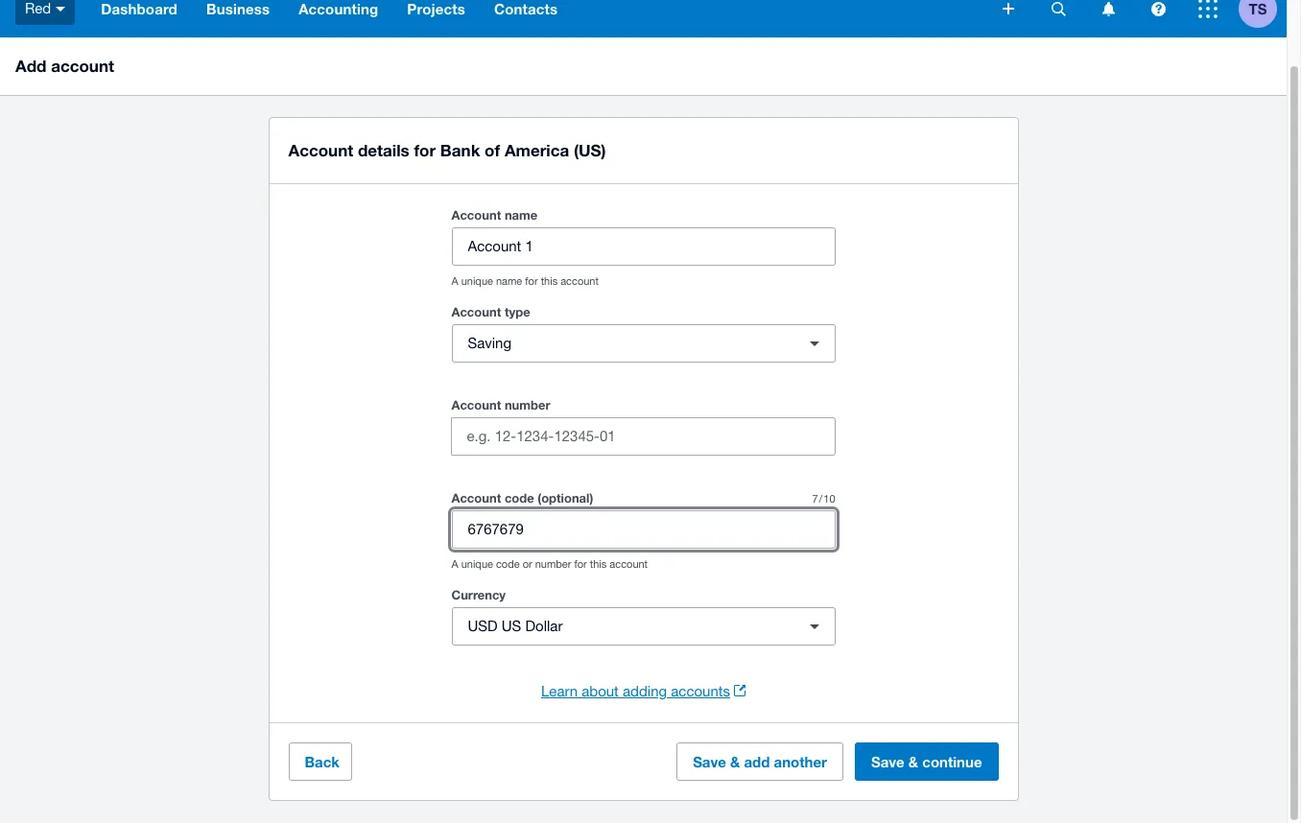 Task type: vqa. For each thing, say whether or not it's contained in the screenshot.
2nd & from left
yes



Task type: describe. For each thing, give the bounding box(es) containing it.
projects button
[[393, 0, 480, 37]]

business
[[206, 0, 270, 17]]

accounting button
[[284, 0, 393, 37]]

about
[[582, 683, 619, 700]]

account type
[[452, 304, 530, 320]]

a unique name for this account
[[452, 275, 599, 287]]

another
[[774, 753, 827, 771]]

unique for name
[[461, 275, 493, 287]]

account for account name
[[452, 207, 501, 223]]

a for a unique name for this account
[[452, 275, 458, 287]]

Account name field
[[453, 228, 834, 265]]

1 vertical spatial number
[[535, 559, 571, 570]]

2 horizontal spatial account
[[610, 559, 648, 570]]

adding
[[623, 683, 667, 700]]

0 vertical spatial account
[[51, 56, 114, 76]]

unique for code
[[461, 559, 493, 570]]

1 vertical spatial name
[[496, 275, 522, 287]]

contacts button
[[480, 0, 572, 37]]

account for account code (optional)
[[452, 490, 501, 506]]

continue
[[923, 753, 982, 771]]

dashboard link
[[87, 0, 192, 37]]

0 horizontal spatial svg image
[[1102, 1, 1115, 16]]

learn about adding accounts
[[541, 683, 730, 700]]

account for account details for bank of america (us)
[[288, 140, 353, 160]]

(us)
[[574, 140, 606, 160]]

save & add another button
[[677, 743, 843, 781]]

projects
[[407, 0, 465, 17]]

account name
[[452, 207, 538, 223]]

account number
[[452, 397, 550, 413]]

2 vertical spatial for
[[574, 559, 587, 570]]

dollar
[[525, 618, 563, 634]]

business button
[[192, 0, 284, 37]]

(optional)
[[538, 490, 593, 506]]

0 vertical spatial name
[[505, 207, 538, 223]]

Account code (optional) field
[[453, 512, 834, 548]]

contacts
[[494, 0, 558, 17]]

10
[[824, 493, 835, 505]]

save for save & add another
[[693, 753, 726, 771]]

a unique code or number for this account
[[452, 559, 648, 570]]

learn
[[541, 683, 578, 700]]

bank
[[440, 140, 480, 160]]

usd us dollar button
[[452, 607, 835, 646]]

accounts
[[671, 683, 730, 700]]



Task type: locate. For each thing, give the bounding box(es) containing it.
currency
[[452, 587, 506, 603]]

a up account type
[[452, 275, 458, 287]]

0 vertical spatial for
[[414, 140, 436, 160]]

add
[[744, 753, 770, 771]]

1 horizontal spatial for
[[525, 275, 538, 287]]

save for save & continue
[[871, 753, 905, 771]]

back
[[305, 753, 340, 771]]

2 a from the top
[[452, 559, 458, 570]]

account left (optional)
[[452, 490, 501, 506]]

1 vertical spatial account
[[561, 275, 599, 287]]

account
[[51, 56, 114, 76], [561, 275, 599, 287], [610, 559, 648, 570]]

0 horizontal spatial save
[[693, 753, 726, 771]]

2 horizontal spatial for
[[574, 559, 587, 570]]

account down the account code (optional) field
[[610, 559, 648, 570]]

1 vertical spatial code
[[496, 559, 520, 570]]

america
[[505, 140, 569, 160]]

& left the add
[[730, 753, 740, 771]]

a
[[452, 275, 458, 287], [452, 559, 458, 570]]

0 horizontal spatial for
[[414, 140, 436, 160]]

account for account type
[[452, 304, 501, 320]]

1 vertical spatial unique
[[461, 559, 493, 570]]

account number group
[[451, 397, 835, 456]]

of
[[485, 140, 500, 160]]

for up type
[[525, 275, 538, 287]]

7
[[812, 493, 818, 505]]

&
[[730, 753, 740, 771], [909, 753, 919, 771]]

account code (optional)
[[452, 490, 593, 506]]

us
[[502, 618, 521, 634]]

1 horizontal spatial svg image
[[1199, 0, 1218, 18]]

1 vertical spatial this
[[590, 559, 607, 570]]

code
[[505, 490, 534, 506], [496, 559, 520, 570]]

unique
[[461, 275, 493, 287], [461, 559, 493, 570]]

svg image
[[1199, 0, 1218, 18], [1102, 1, 1115, 16]]

& left continue
[[909, 753, 919, 771]]

type
[[505, 304, 530, 320]]

1 horizontal spatial account
[[561, 275, 599, 287]]

for right or
[[574, 559, 587, 570]]

& for continue
[[909, 753, 919, 771]]

svg image
[[1051, 1, 1066, 16], [1151, 1, 1166, 16], [1003, 3, 1014, 14], [56, 6, 65, 11]]

for
[[414, 140, 436, 160], [525, 275, 538, 287], [574, 559, 587, 570]]

1 horizontal spatial &
[[909, 753, 919, 771]]

save & continue
[[871, 753, 982, 771]]

account down account name field
[[561, 275, 599, 287]]

save & add another
[[693, 753, 827, 771]]

0 horizontal spatial &
[[730, 753, 740, 771]]

number down 'saving'
[[505, 397, 550, 413]]

1 vertical spatial for
[[525, 275, 538, 287]]

number right or
[[535, 559, 571, 570]]

name up a unique name for this account in the left top of the page
[[505, 207, 538, 223]]

code left (optional)
[[505, 490, 534, 506]]

a up currency
[[452, 559, 458, 570]]

2 unique from the top
[[461, 559, 493, 570]]

usd
[[468, 618, 498, 634]]

number inside group
[[505, 397, 550, 413]]

this
[[541, 275, 558, 287], [590, 559, 607, 570]]

1 horizontal spatial this
[[590, 559, 607, 570]]

usd us dollar
[[468, 618, 563, 634]]

name
[[505, 207, 538, 223], [496, 275, 522, 287]]

1 horizontal spatial save
[[871, 753, 905, 771]]

account inside "account number" group
[[452, 397, 501, 413]]

account for account number
[[452, 397, 501, 413]]

unique up currency
[[461, 559, 493, 570]]

2 save from the left
[[871, 753, 905, 771]]

account up 'saving'
[[452, 304, 501, 320]]

back button
[[288, 743, 352, 781]]

save left the add
[[693, 753, 726, 771]]

0 vertical spatial a
[[452, 275, 458, 287]]

0 vertical spatial code
[[505, 490, 534, 506]]

account
[[288, 140, 353, 160], [452, 207, 501, 223], [452, 304, 501, 320], [452, 397, 501, 413], [452, 490, 501, 506]]

7 / 10
[[812, 493, 835, 505]]

a for a unique code or number for this account
[[452, 559, 458, 570]]

name up type
[[496, 275, 522, 287]]

2 vertical spatial account
[[610, 559, 648, 570]]

Account number field
[[452, 418, 834, 455]]

saving button
[[452, 324, 835, 363]]

for left bank
[[414, 140, 436, 160]]

unique up account type
[[461, 275, 493, 287]]

1 a from the top
[[452, 275, 458, 287]]

account details for bank of america (us)
[[288, 140, 606, 160]]

or
[[523, 559, 532, 570]]

1 unique from the top
[[461, 275, 493, 287]]

& for add
[[730, 753, 740, 771]]

2 & from the left
[[909, 753, 919, 771]]

save left continue
[[871, 753, 905, 771]]

learn about adding accounts link
[[541, 680, 746, 703]]

1 & from the left
[[730, 753, 740, 771]]

details
[[358, 140, 410, 160]]

code left or
[[496, 559, 520, 570]]

dashboard
[[101, 0, 177, 17]]

accounting
[[299, 0, 378, 17]]

0 vertical spatial this
[[541, 275, 558, 287]]

/
[[819, 493, 823, 505]]

saving
[[468, 335, 512, 351]]

1 save from the left
[[693, 753, 726, 771]]

save & continue button
[[855, 743, 999, 781]]

account right add on the left
[[51, 56, 114, 76]]

0 horizontal spatial this
[[541, 275, 558, 287]]

account left details
[[288, 140, 353, 160]]

save
[[693, 753, 726, 771], [871, 753, 905, 771]]

account down 'saving'
[[452, 397, 501, 413]]

0 vertical spatial unique
[[461, 275, 493, 287]]

add account
[[15, 56, 114, 76]]

1 vertical spatial a
[[452, 559, 458, 570]]

add
[[15, 56, 46, 76]]

0 horizontal spatial account
[[51, 56, 114, 76]]

0 vertical spatial number
[[505, 397, 550, 413]]

number
[[505, 397, 550, 413], [535, 559, 571, 570]]

account down of
[[452, 207, 501, 223]]



